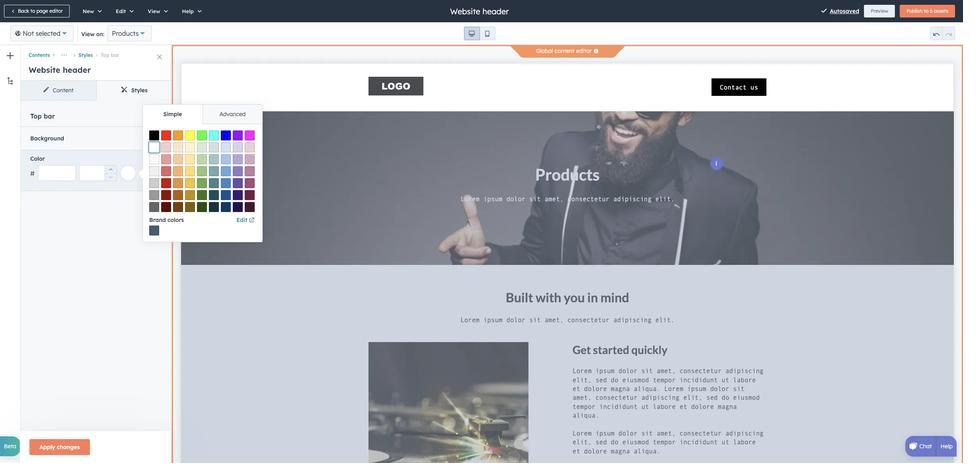 Task type: locate. For each thing, give the bounding box(es) containing it.
back to page editor button
[[4, 5, 70, 18]]

#b4a7d6, 100 opacity image
[[233, 154, 243, 164]]

#ff00ff, 100 opacity image
[[245, 131, 255, 141]]

view
[[148, 8, 160, 14], [81, 31, 95, 38]]

editor
[[49, 8, 63, 14], [576, 47, 592, 55]]

0 horizontal spatial top bar
[[30, 112, 55, 120]]

#e06666, 100 opacity image
[[161, 166, 171, 176]]

#000000, 100 opacity image
[[149, 131, 159, 141]]

navigation
[[21, 45, 172, 61]]

editor right page
[[49, 8, 63, 14]]

0 vertical spatial website
[[450, 6, 480, 16]]

view right edit button
[[148, 8, 160, 14]]

0 vertical spatial top bar
[[101, 52, 119, 58]]

brand colors
[[149, 217, 184, 224]]

#425b76, 100 opacity image
[[149, 226, 159, 236]]

2 to from the left
[[924, 8, 929, 14]]

#a2c4c9, 100 opacity image
[[209, 154, 219, 164]]

preview button
[[864, 5, 895, 18]]

help right 'chat'
[[941, 443, 953, 450]]

styles
[[79, 52, 93, 58], [131, 87, 148, 94]]

0 horizontal spatial styles
[[79, 52, 93, 58]]

#274e13, 100 opacity image
[[197, 202, 207, 212]]

group
[[900, 5, 956, 18], [464, 27, 495, 40], [930, 27, 956, 40], [105, 165, 117, 181]]

1 vertical spatial header
[[63, 65, 91, 75]]

view left on:
[[81, 31, 95, 38]]

tab panel containing brand colors
[[143, 124, 262, 242]]

bar down products
[[111, 52, 119, 58]]

apply changes
[[39, 444, 80, 451]]

0 vertical spatial header
[[483, 6, 509, 16]]

1 vertical spatial editor
[[576, 47, 592, 55]]

0 horizontal spatial edit
[[116, 8, 126, 14]]

1 vertical spatial bar
[[44, 112, 55, 120]]

top bar down on:
[[101, 52, 119, 58]]

edit inside button
[[116, 8, 126, 14]]

bar
[[111, 52, 119, 58], [44, 112, 55, 120]]

advanced
[[220, 111, 246, 118]]

new button
[[74, 0, 108, 22]]

background
[[30, 135, 64, 142]]

1 horizontal spatial website
[[450, 6, 480, 16]]

#a64d79, 100 opacity image
[[245, 178, 255, 188]]

view for view
[[148, 8, 160, 14]]

1 vertical spatial help
[[941, 443, 953, 450]]

view for view on:
[[81, 31, 95, 38]]

help right view button
[[182, 8, 194, 14]]

edit up products
[[116, 8, 126, 14]]

view inside button
[[148, 8, 160, 14]]

1 horizontal spatial bar
[[111, 52, 119, 58]]

1 vertical spatial top
[[30, 112, 42, 120]]

editor right content
[[576, 47, 592, 55]]

#cc0201, 100 opacity image
[[161, 178, 171, 188]]

#37761d, 100 opacity image
[[197, 190, 207, 200]]

#b6d7a8, 100 opacity image
[[197, 154, 207, 164]]

to
[[30, 8, 35, 14], [924, 8, 929, 14]]

0 vertical spatial editor
[[49, 8, 63, 14]]

1 vertical spatial styles
[[131, 87, 148, 94]]

edit
[[116, 8, 126, 14], [237, 217, 248, 224]]

1 horizontal spatial edit
[[237, 217, 248, 224]]

edit left link opens in a new window icon
[[237, 217, 248, 224]]

1 vertical spatial view
[[81, 31, 95, 38]]

top up the background
[[30, 112, 42, 120]]

products button
[[108, 25, 152, 41]]

not
[[23, 29, 34, 37]]

0 horizontal spatial bar
[[44, 112, 55, 120]]

help
[[182, 8, 194, 14], [941, 443, 953, 450]]

colors
[[168, 217, 184, 224]]

#674ea7, 100 opacity image
[[233, 178, 243, 188]]

to for publish
[[924, 8, 929, 14]]

edit button
[[108, 0, 139, 22]]

preview
[[871, 8, 889, 14]]

0 horizontal spatial to
[[30, 8, 35, 14]]

#0600ff, 100 opacity image
[[221, 131, 231, 141]]

1 vertical spatial website
[[29, 65, 60, 75]]

autosaved
[[830, 8, 860, 15]]

#9a00ff, 100 opacity image
[[233, 131, 243, 141]]

1 horizontal spatial help
[[941, 443, 953, 450]]

tab panel
[[143, 124, 262, 242]]

help button
[[174, 0, 207, 22]]

0 vertical spatial help
[[182, 8, 194, 14]]

0 vertical spatial view
[[148, 8, 160, 14]]

#cfe2f3, 100 opacity image
[[221, 143, 231, 152]]

global content editor
[[536, 47, 592, 55]]

0 horizontal spatial editor
[[49, 8, 63, 14]]

#ffffff, 100 opacity image
[[149, 143, 159, 152]]

to inside button
[[30, 8, 35, 14]]

top bar
[[101, 52, 119, 58], [30, 112, 55, 120]]

autosaved button
[[821, 6, 860, 16], [830, 6, 860, 16]]

header
[[483, 6, 509, 16], [63, 65, 91, 75]]

0 horizontal spatial top
[[30, 112, 42, 120]]

simple
[[163, 111, 182, 118]]

caret image
[[156, 135, 161, 143]]

#0c5394, 100 opacity image
[[221, 190, 231, 200]]

#3d85c6, 100 opacity image
[[221, 178, 231, 188]]

not selected button
[[10, 25, 74, 41]]

#0c343d, 100 opacity image
[[209, 202, 219, 212]]

#d0e0e3, 100 opacity image
[[209, 143, 219, 152]]

#d9d2e9, 100 opacity image
[[233, 143, 243, 152]]

0 vertical spatial website header
[[450, 6, 509, 16]]

beta
[[4, 443, 16, 450]]

styles link
[[96, 81, 172, 100]]

0 horizontal spatial header
[[63, 65, 91, 75]]

1 to from the left
[[30, 8, 35, 14]]

#ffff04, 100 opacity image
[[185, 131, 195, 141]]

0 horizontal spatial view
[[81, 31, 95, 38]]

#c27ba0, 100 opacity image
[[245, 166, 255, 176]]

0 vertical spatial bar
[[111, 52, 119, 58]]

2 autosaved button from the left
[[830, 6, 860, 16]]

to right back
[[30, 8, 35, 14]]

1 horizontal spatial to
[[924, 8, 929, 14]]

0 vertical spatial tab list
[[21, 81, 172, 100]]

top down on:
[[101, 52, 109, 58]]

1 vertical spatial edit
[[237, 217, 248, 224]]

assets
[[934, 8, 949, 14]]

bar up the background
[[44, 112, 55, 120]]

#76a5af, 100 opacity image
[[209, 166, 219, 176]]

tab list
[[21, 81, 172, 100], [143, 105, 262, 124]]

#b45f06, 100 opacity image
[[173, 190, 183, 200]]

#9fc5e8, 100 opacity image
[[221, 154, 231, 164]]

to inside group
[[924, 8, 929, 14]]

0 horizontal spatial website
[[29, 65, 60, 75]]

1 horizontal spatial header
[[483, 6, 509, 16]]

1 horizontal spatial styles
[[131, 87, 148, 94]]

advanced link
[[203, 105, 262, 124]]

color
[[30, 155, 45, 163]]

edit link
[[237, 215, 256, 225]]

page
[[36, 8, 48, 14]]

#f9cb9c, 100 opacity image
[[173, 154, 183, 164]]

0 vertical spatial styles
[[79, 52, 93, 58]]

#8e7cc3, 100 opacity image
[[233, 166, 243, 176]]

to left 6 at the top right of the page
[[924, 8, 929, 14]]

website header
[[450, 6, 509, 16], [29, 65, 91, 75]]

1 horizontal spatial view
[[148, 8, 160, 14]]

#ffe599, 100 opacity image
[[185, 154, 195, 164]]

contents button
[[29, 52, 50, 58]]

publish
[[907, 8, 923, 14]]

tab list up #00ff03, 100 opacity icon
[[143, 105, 262, 124]]

#f4cccc, 100 opacity image
[[161, 143, 171, 152]]

#999999, 100 opacity image
[[149, 190, 159, 200]]

tab list containing simple
[[143, 105, 262, 124]]

link opens in a new window image
[[249, 218, 255, 224]]

None text field
[[38, 165, 76, 181]]

not selected
[[23, 29, 61, 37]]

1 vertical spatial top bar
[[30, 112, 55, 120]]

1 vertical spatial tab list
[[143, 105, 262, 124]]

website
[[450, 6, 480, 16], [29, 65, 60, 75]]

brand
[[149, 217, 166, 224]]

top
[[101, 52, 109, 58], [30, 112, 42, 120]]

publish to 6 assets
[[907, 8, 949, 14]]

1 vertical spatial website header
[[29, 65, 91, 75]]

top bar up the background
[[30, 112, 55, 120]]

tab list containing content
[[21, 81, 172, 100]]

0 vertical spatial top
[[101, 52, 109, 58]]

0 horizontal spatial help
[[182, 8, 194, 14]]

tab list down top bar button
[[21, 81, 172, 100]]

0 vertical spatial edit
[[116, 8, 126, 14]]



Task type: vqa. For each thing, say whether or not it's contained in the screenshot.
background dropdown button
yes



Task type: describe. For each thing, give the bounding box(es) containing it.
#f1c233, 100 opacity image
[[185, 178, 195, 188]]

help inside help button
[[182, 8, 194, 14]]

#e69138, 100 opacity image
[[173, 178, 183, 188]]

#d9ead3, 100 opacity image
[[197, 143, 207, 152]]

#660000, 100 opacity image
[[161, 202, 171, 212]]

#00ff03, 100 opacity image
[[197, 131, 207, 141]]

#6fa8dc, 100 opacity image
[[221, 166, 231, 176]]

styles inside tab list
[[131, 87, 148, 94]]

1 horizontal spatial top
[[101, 52, 109, 58]]

#351c75, 100 opacity image
[[233, 190, 243, 200]]

#ea9999, 100 opacity image
[[161, 154, 171, 164]]

#bf9002, 100 opacity image
[[185, 190, 195, 200]]

styles button
[[71, 52, 93, 58]]

products
[[112, 29, 139, 37]]

#666666, 100 opacity image
[[149, 202, 159, 212]]

background button
[[30, 127, 162, 150]]

contents
[[29, 52, 50, 58]]

#fff2cc, 100 opacity image
[[185, 143, 195, 152]]

edit inside tab panel
[[237, 217, 248, 224]]

#d5a6bd, 100 opacity image
[[245, 154, 255, 164]]

group containing publish to
[[900, 5, 956, 18]]

view on:
[[81, 31, 104, 38]]

changes
[[57, 444, 80, 451]]

#134f5c, 100 opacity image
[[209, 190, 219, 200]]

#93c47d, 100 opacity image
[[197, 166, 207, 176]]

close image
[[157, 55, 162, 59]]

#45818e, 100 opacity image
[[209, 178, 219, 188]]

content
[[555, 47, 575, 55]]

bar inside navigation
[[111, 52, 119, 58]]

beta button
[[0, 437, 20, 457]]

#ff0201, 100 opacity image
[[161, 131, 171, 141]]

1 horizontal spatial editor
[[576, 47, 592, 55]]

#fce5cd, 100 opacity image
[[173, 143, 183, 152]]

apply changes button
[[29, 440, 90, 455]]

#69a84f, 100 opacity image
[[197, 178, 207, 188]]

link opens in a new window image
[[249, 218, 255, 224]]

#00ffff, 100 opacity image
[[209, 131, 219, 141]]

6
[[930, 8, 933, 14]]

#990100, 100 opacity image
[[161, 190, 171, 200]]

#eeeeee, 100 opacity image
[[149, 166, 159, 176]]

back to page editor
[[18, 8, 63, 14]]

#073763, 100 opacity image
[[221, 202, 231, 212]]

1 autosaved button from the left
[[821, 6, 860, 16]]

#f6b26b, 100 opacity image
[[173, 166, 183, 176]]

selected
[[36, 29, 61, 37]]

on:
[[96, 31, 104, 38]]

#7f6001, 100 opacity image
[[185, 202, 195, 212]]

1 horizontal spatial top bar
[[101, 52, 119, 58]]

#741b47, 100 opacity image
[[245, 190, 255, 200]]

chat
[[920, 443, 932, 450]]

simple link
[[143, 105, 203, 124]]

styles inside navigation
[[79, 52, 93, 58]]

#783f04, 100 opacity image
[[173, 202, 183, 212]]

content link
[[21, 81, 96, 100]]

new
[[83, 8, 94, 14]]

global
[[536, 47, 553, 55]]

opacity input text field
[[79, 165, 117, 181]]

back
[[18, 8, 29, 14]]

#cccccc, 100 opacity image
[[149, 178, 159, 188]]

#4c1130, 100 opacity image
[[245, 202, 255, 212]]

top bar button
[[93, 52, 119, 58]]

apply
[[39, 444, 55, 451]]

1 horizontal spatial website header
[[450, 6, 509, 16]]

#ffd966, 100 opacity image
[[185, 166, 195, 176]]

editor inside back to page editor button
[[49, 8, 63, 14]]

view button
[[139, 0, 174, 22]]

to for back
[[30, 8, 35, 14]]

navigation containing contents
[[21, 45, 172, 61]]

#ead1dc, 100 opacity image
[[245, 143, 255, 152]]

#fafafa, 100 opacity image
[[149, 154, 159, 164]]

#
[[30, 170, 35, 178]]

0 horizontal spatial website header
[[29, 65, 91, 75]]

#20124d, 100 opacity image
[[233, 202, 243, 212]]

content
[[53, 87, 74, 94]]

#ff9902, 100 opacity image
[[173, 131, 183, 141]]



